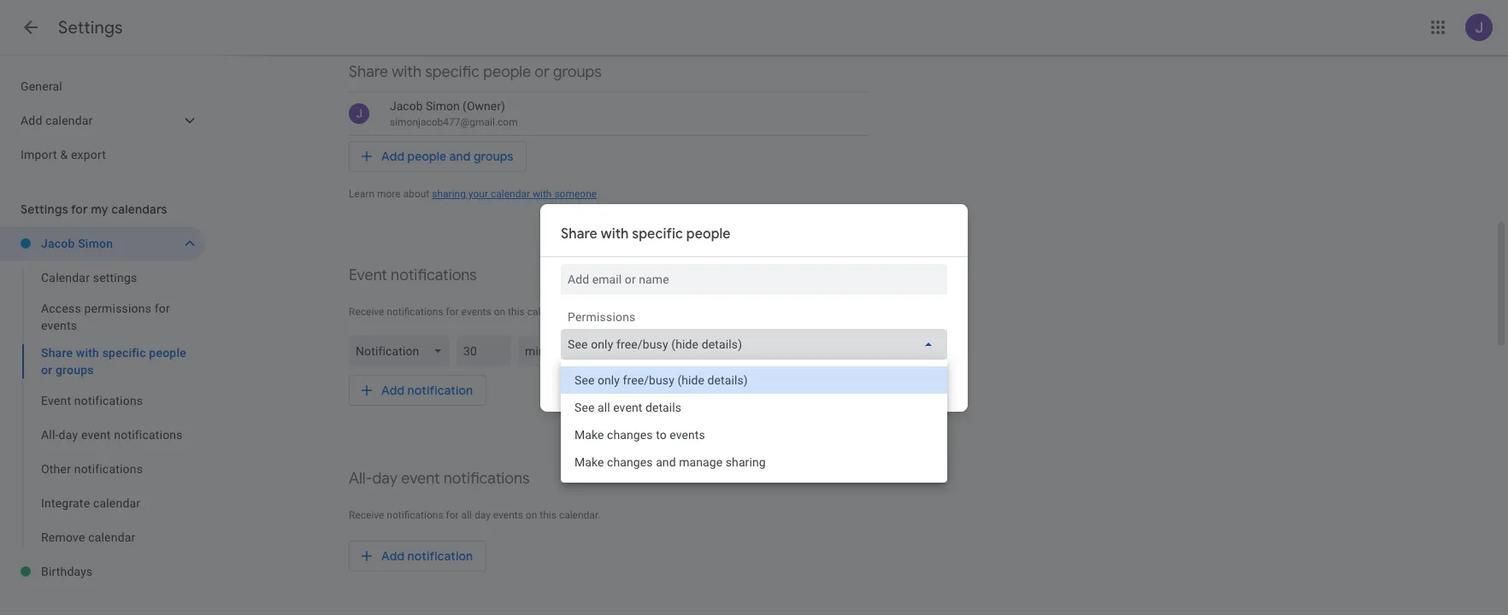 Task type: describe. For each thing, give the bounding box(es) containing it.
someone
[[555, 188, 597, 200]]

Permissions field
[[561, 329, 948, 360]]

or
[[535, 62, 550, 82]]

remove calendar
[[41, 531, 136, 545]]

people for share with specific people or groups
[[483, 62, 531, 82]]

3 option from the top
[[561, 421, 948, 449]]

0 horizontal spatial on
[[494, 306, 506, 318]]

specific for share with specific people or groups
[[425, 62, 480, 82]]

your
[[469, 188, 488, 200]]

receive for all-
[[349, 510, 384, 522]]

all- inside group
[[41, 428, 59, 442]]

events for event notifications
[[462, 306, 492, 318]]

receive for event
[[349, 306, 384, 318]]

events for calendar settings
[[41, 319, 77, 333]]

receive notifications for events on this calendar.
[[349, 306, 569, 318]]

calendar for integrate calendar
[[93, 497, 140, 511]]

0 vertical spatial calendar
[[491, 188, 530, 200]]

calendar for remove calendar
[[88, 531, 136, 545]]

0 vertical spatial event notifications
[[349, 266, 477, 286]]

permissions list box
[[561, 360, 948, 483]]

birthdays
[[41, 565, 93, 579]]

all-day event notifications inside group
[[41, 428, 183, 442]]

simonjacob477@gmail.com
[[390, 116, 518, 128]]

permissions
[[84, 302, 152, 316]]

Add email or name text field
[[568, 264, 941, 295]]

add people and groups
[[381, 149, 514, 164]]

remove
[[41, 531, 85, 545]]

2 horizontal spatial day
[[475, 510, 491, 522]]

learn
[[349, 188, 375, 200]]

simon for jacob simon (owner) simonjacob477@gmail.com
[[426, 99, 460, 113]]

learn more about sharing your calendar with someone
[[349, 188, 597, 200]]

integrate
[[41, 497, 90, 511]]

go back image
[[21, 17, 41, 38]]

jacob for jacob simon
[[41, 237, 75, 251]]

2 add notification button from the top
[[349, 541, 487, 572]]

1 vertical spatial with
[[533, 188, 552, 200]]

1 horizontal spatial groups
[[553, 62, 602, 82]]

my
[[91, 202, 108, 217]]

event inside group
[[81, 428, 111, 442]]

add notification for 2nd add notification button from the top of the page
[[381, 549, 473, 564]]

day inside group
[[59, 428, 78, 442]]

1 horizontal spatial all-day event notifications
[[349, 470, 530, 489]]

add people and groups button
[[349, 141, 527, 172]]

with for share with specific people
[[601, 225, 629, 242]]

add for second add notification button from the bottom of the page
[[381, 383, 405, 399]]

0 vertical spatial event
[[349, 266, 387, 286]]

settings heading
[[58, 17, 123, 38]]

share with specific people dialog
[[541, 204, 968, 483]]

sharing
[[432, 188, 466, 200]]

about
[[403, 188, 430, 200]]

receive notifications for all day events on this calendar.
[[349, 510, 601, 522]]

cancel
[[853, 382, 892, 397]]

export
[[71, 148, 106, 162]]

import
[[21, 148, 57, 162]]

settings for my calendars
[[21, 202, 167, 217]]

30 minutes before element
[[349, 333, 869, 370]]

specific for share with specific people
[[632, 225, 683, 242]]

1 vertical spatial calendar.
[[559, 510, 601, 522]]



Task type: vqa. For each thing, say whether or not it's contained in the screenshot.
appointments
no



Task type: locate. For each thing, give the bounding box(es) containing it.
group containing calendar settings
[[0, 261, 205, 555]]

specific
[[425, 62, 480, 82], [632, 225, 683, 242]]

with left someone on the top left
[[533, 188, 552, 200]]

general
[[21, 80, 62, 93]]

0 horizontal spatial events
[[41, 319, 77, 333]]

import & export
[[21, 148, 106, 162]]

1 horizontal spatial event
[[401, 470, 440, 489]]

add notification button
[[349, 375, 487, 406], [349, 541, 487, 572]]

1 vertical spatial event
[[401, 470, 440, 489]]

2 vertical spatial events
[[493, 510, 523, 522]]

events up minutes in advance for notification number field
[[462, 306, 492, 318]]

add notification down minutes in advance for notification number field
[[381, 383, 473, 399]]

with
[[392, 62, 422, 82], [533, 188, 552, 200], [601, 225, 629, 242]]

add notification down all
[[381, 549, 473, 564]]

this
[[508, 306, 525, 318], [540, 510, 557, 522]]

calendar
[[41, 271, 90, 285]]

1 vertical spatial share
[[561, 225, 598, 242]]

1 receive from the top
[[349, 306, 384, 318]]

1 add notification button from the top
[[349, 375, 487, 406]]

this left 'permissions'
[[508, 306, 525, 318]]

option
[[561, 366, 948, 394], [561, 394, 948, 421], [561, 421, 948, 449], [561, 449, 948, 476]]

2 add notification from the top
[[381, 549, 473, 564]]

1 vertical spatial all-day event notifications
[[349, 470, 530, 489]]

other
[[41, 463, 71, 476]]

0 horizontal spatial with
[[392, 62, 422, 82]]

0 vertical spatial all-
[[41, 428, 59, 442]]

1 horizontal spatial all-
[[349, 470, 373, 489]]

for for event
[[446, 306, 459, 318]]

events right all
[[493, 510, 523, 522]]

for for calendar
[[155, 302, 170, 316]]

0 horizontal spatial groups
[[474, 149, 514, 164]]

event notifications
[[349, 266, 477, 286], [41, 394, 143, 408]]

jacob up calendar at the left of page
[[41, 237, 75, 251]]

all-
[[41, 428, 59, 442], [349, 470, 373, 489]]

events down access
[[41, 319, 77, 333]]

settings right go back "image"
[[58, 17, 123, 38]]

1 horizontal spatial event
[[349, 266, 387, 286]]

group
[[0, 261, 205, 555]]

0 horizontal spatial event
[[41, 394, 71, 408]]

0 horizontal spatial specific
[[425, 62, 480, 82]]

1 vertical spatial people
[[408, 149, 447, 164]]

groups
[[553, 62, 602, 82], [474, 149, 514, 164]]

settings for my calendars tree
[[0, 227, 205, 589]]

1 horizontal spatial jacob
[[390, 99, 423, 113]]

0 horizontal spatial people
[[408, 149, 447, 164]]

&
[[60, 148, 68, 162]]

permissions
[[568, 310, 636, 324]]

on
[[494, 306, 506, 318], [526, 510, 537, 522]]

birthdays link
[[41, 555, 205, 589]]

tree
[[0, 69, 205, 172]]

1 horizontal spatial day
[[373, 470, 398, 489]]

settings up jacob simon
[[21, 202, 68, 217]]

1 vertical spatial add notification button
[[349, 541, 487, 572]]

simon inside jacob simon (owner) simonjacob477@gmail.com
[[426, 99, 460, 113]]

add for add people and groups button at the left top
[[381, 149, 405, 164]]

day
[[59, 428, 78, 442], [373, 470, 398, 489], [475, 510, 491, 522]]

add notification
[[381, 383, 473, 399], [381, 549, 473, 564]]

calendar.
[[527, 306, 569, 318], [559, 510, 601, 522]]

share for share with specific people or groups
[[349, 62, 388, 82]]

0 vertical spatial events
[[462, 306, 492, 318]]

on right all
[[526, 510, 537, 522]]

1 vertical spatial notification
[[408, 549, 473, 564]]

jacob simon (owner) simonjacob477@gmail.com
[[390, 99, 518, 128]]

event inside group
[[41, 394, 71, 408]]

access
[[41, 302, 81, 316]]

1 vertical spatial simon
[[78, 237, 113, 251]]

1 vertical spatial jacob
[[41, 237, 75, 251]]

1 vertical spatial receive
[[349, 510, 384, 522]]

all-day event notifications up all
[[349, 470, 530, 489]]

1 horizontal spatial with
[[533, 188, 552, 200]]

add for 2nd add notification button from the top of the page
[[381, 549, 405, 564]]

1 horizontal spatial specific
[[632, 225, 683, 242]]

0 horizontal spatial event
[[81, 428, 111, 442]]

0 vertical spatial receive
[[349, 306, 384, 318]]

on up minutes in advance for notification number field
[[494, 306, 506, 318]]

settings for settings for my calendars
[[21, 202, 68, 217]]

with up 'permissions'
[[601, 225, 629, 242]]

1 vertical spatial add notification
[[381, 549, 473, 564]]

share for share with specific people
[[561, 225, 598, 242]]

0 vertical spatial add notification button
[[349, 375, 487, 406]]

notification for 2nd add notification button from the top of the page
[[408, 549, 473, 564]]

with up jacob simon (owner) simonjacob477@gmail.com
[[392, 62, 422, 82]]

jacob simon tree item
[[0, 227, 205, 261]]

add notification button down minutes in advance for notification number field
[[349, 375, 487, 406]]

1 vertical spatial settings
[[21, 202, 68, 217]]

events inside access permissions for events
[[41, 319, 77, 333]]

0 horizontal spatial event notifications
[[41, 394, 143, 408]]

jacob
[[390, 99, 423, 113], [41, 237, 75, 251]]

people inside add people and groups button
[[408, 149, 447, 164]]

with for share with specific people or groups
[[392, 62, 422, 82]]

events
[[462, 306, 492, 318], [41, 319, 77, 333], [493, 510, 523, 522]]

sharing your calendar with someone link
[[432, 188, 597, 200]]

1 notification from the top
[[408, 383, 473, 399]]

0 vertical spatial people
[[483, 62, 531, 82]]

0 vertical spatial all-day event notifications
[[41, 428, 183, 442]]

0 vertical spatial notification
[[408, 383, 473, 399]]

simon up simonjacob477@gmail.com
[[426, 99, 460, 113]]

jacob inside tree item
[[41, 237, 75, 251]]

groups right "or"
[[553, 62, 602, 82]]

0 vertical spatial this
[[508, 306, 525, 318]]

calendar
[[491, 188, 530, 200], [93, 497, 140, 511], [88, 531, 136, 545]]

1 vertical spatial add
[[381, 383, 405, 399]]

with inside dialog
[[601, 225, 629, 242]]

this right all
[[540, 510, 557, 522]]

2 vertical spatial with
[[601, 225, 629, 242]]

0 vertical spatial event
[[81, 428, 111, 442]]

share with specific people or groups
[[349, 62, 602, 82]]

notification
[[408, 383, 473, 399], [408, 549, 473, 564]]

0 vertical spatial settings
[[58, 17, 123, 38]]

event notifications up other notifications on the left of the page
[[41, 394, 143, 408]]

jacob inside jacob simon (owner) simonjacob477@gmail.com
[[390, 99, 423, 113]]

2 receive from the top
[[349, 510, 384, 522]]

share
[[349, 62, 388, 82], [561, 225, 598, 242]]

settings for settings
[[58, 17, 123, 38]]

groups right 'and'
[[474, 149, 514, 164]]

event up receive notifications for all day events on this calendar.
[[401, 470, 440, 489]]

simon
[[426, 99, 460, 113], [78, 237, 113, 251]]

2 vertical spatial people
[[687, 225, 731, 242]]

(owner)
[[463, 99, 505, 113]]

for
[[71, 202, 88, 217], [155, 302, 170, 316], [446, 306, 459, 318], [446, 510, 459, 522]]

2 vertical spatial calendar
[[88, 531, 136, 545]]

2 horizontal spatial with
[[601, 225, 629, 242]]

0 vertical spatial day
[[59, 428, 78, 442]]

people for share with specific people
[[687, 225, 731, 242]]

notification for second add notification button from the bottom of the page
[[408, 383, 473, 399]]

2 add from the top
[[381, 383, 405, 399]]

all-day event notifications
[[41, 428, 183, 442], [349, 470, 530, 489]]

1 horizontal spatial simon
[[426, 99, 460, 113]]

share with specific people
[[561, 225, 731, 242]]

integrate calendar
[[41, 497, 140, 511]]

0 vertical spatial simon
[[426, 99, 460, 113]]

settings
[[93, 271, 137, 285]]

0 vertical spatial calendar.
[[527, 306, 569, 318]]

1 vertical spatial specific
[[632, 225, 683, 242]]

event
[[349, 266, 387, 286], [41, 394, 71, 408]]

1 vertical spatial event
[[41, 394, 71, 408]]

4 option from the top
[[561, 449, 948, 476]]

people left 'and'
[[408, 149, 447, 164]]

receive
[[349, 306, 384, 318], [349, 510, 384, 522]]

Minutes in advance for notification number field
[[464, 336, 505, 367]]

calendar up birthdays tree item
[[88, 531, 136, 545]]

1 vertical spatial on
[[526, 510, 537, 522]]

specific inside dialog
[[632, 225, 683, 242]]

other notifications
[[41, 463, 143, 476]]

notifications
[[391, 266, 477, 286], [387, 306, 444, 318], [74, 394, 143, 408], [114, 428, 183, 442], [74, 463, 143, 476], [444, 470, 530, 489], [387, 510, 444, 522]]

1 vertical spatial events
[[41, 319, 77, 333]]

event notifications up receive notifications for events on this calendar.
[[349, 266, 477, 286]]

simon down "settings for my calendars"
[[78, 237, 113, 251]]

event up other
[[41, 394, 71, 408]]

1 horizontal spatial events
[[462, 306, 492, 318]]

0 vertical spatial share
[[349, 62, 388, 82]]

and
[[450, 149, 471, 164]]

jacob up simonjacob477@gmail.com
[[390, 99, 423, 113]]

simon for jacob simon
[[78, 237, 113, 251]]

add
[[381, 149, 405, 164], [381, 383, 405, 399], [381, 549, 405, 564]]

2 option from the top
[[561, 394, 948, 421]]

0 horizontal spatial this
[[508, 306, 525, 318]]

0 vertical spatial jacob
[[390, 99, 423, 113]]

birthdays tree item
[[0, 555, 205, 589]]

cancel button
[[845, 369, 900, 410]]

1 vertical spatial event notifications
[[41, 394, 143, 408]]

simon inside the jacob simon tree item
[[78, 237, 113, 251]]

1 horizontal spatial this
[[540, 510, 557, 522]]

0 vertical spatial add
[[381, 149, 405, 164]]

more
[[377, 188, 401, 200]]

0 vertical spatial on
[[494, 306, 506, 318]]

settings
[[58, 17, 123, 38], [21, 202, 68, 217]]

0 horizontal spatial jacob
[[41, 237, 75, 251]]

1 horizontal spatial on
[[526, 510, 537, 522]]

all
[[462, 510, 472, 522]]

calendars
[[111, 202, 167, 217]]

calendar down other notifications on the left of the page
[[93, 497, 140, 511]]

all-day event notifications up other notifications on the left of the page
[[41, 428, 183, 442]]

for inside access permissions for events
[[155, 302, 170, 316]]

tree containing general
[[0, 69, 205, 172]]

0 horizontal spatial share
[[349, 62, 388, 82]]

calendar settings
[[41, 271, 137, 285]]

notification down minutes in advance for notification number field
[[408, 383, 473, 399]]

3 add from the top
[[381, 549, 405, 564]]

for for all-
[[446, 510, 459, 522]]

2 notification from the top
[[408, 549, 473, 564]]

groups inside button
[[474, 149, 514, 164]]

people up add email or name text field on the top of the page
[[687, 225, 731, 242]]

2 vertical spatial day
[[475, 510, 491, 522]]

event down learn
[[349, 266, 387, 286]]

1 option from the top
[[561, 366, 948, 394]]

share inside dialog
[[561, 225, 598, 242]]

event up other notifications on the left of the page
[[81, 428, 111, 442]]

1 add notification from the top
[[381, 383, 473, 399]]

0 horizontal spatial day
[[59, 428, 78, 442]]

calendar right your
[[491, 188, 530, 200]]

0 horizontal spatial all-
[[41, 428, 59, 442]]

1 vertical spatial day
[[373, 470, 398, 489]]

notification down all
[[408, 549, 473, 564]]

1 horizontal spatial people
[[483, 62, 531, 82]]

add notification for second add notification button from the bottom of the page
[[381, 383, 473, 399]]

people
[[483, 62, 531, 82], [408, 149, 447, 164], [687, 225, 731, 242]]

1 vertical spatial calendar
[[93, 497, 140, 511]]

0 horizontal spatial all-day event notifications
[[41, 428, 183, 442]]

access permissions for events
[[41, 302, 170, 333]]

1 add from the top
[[381, 149, 405, 164]]

people inside share with specific people dialog
[[687, 225, 731, 242]]

0 horizontal spatial simon
[[78, 237, 113, 251]]

event
[[81, 428, 111, 442], [401, 470, 440, 489]]

event notifications inside group
[[41, 394, 143, 408]]

1 horizontal spatial share
[[561, 225, 598, 242]]

2 horizontal spatial events
[[493, 510, 523, 522]]

0 vertical spatial specific
[[425, 62, 480, 82]]

2 vertical spatial add
[[381, 549, 405, 564]]

people left "or"
[[483, 62, 531, 82]]

0 vertical spatial groups
[[553, 62, 602, 82]]

2 horizontal spatial people
[[687, 225, 731, 242]]

add notification button down all
[[349, 541, 487, 572]]

1 vertical spatial groups
[[474, 149, 514, 164]]

1 horizontal spatial event notifications
[[349, 266, 477, 286]]

jacob simon
[[41, 237, 113, 251]]

1 vertical spatial all-
[[349, 470, 373, 489]]

jacob for jacob simon (owner) simonjacob477@gmail.com
[[390, 99, 423, 113]]

0 vertical spatial with
[[392, 62, 422, 82]]

1 vertical spatial this
[[540, 510, 557, 522]]

tree item
[[0, 340, 205, 384]]

0 vertical spatial add notification
[[381, 383, 473, 399]]



